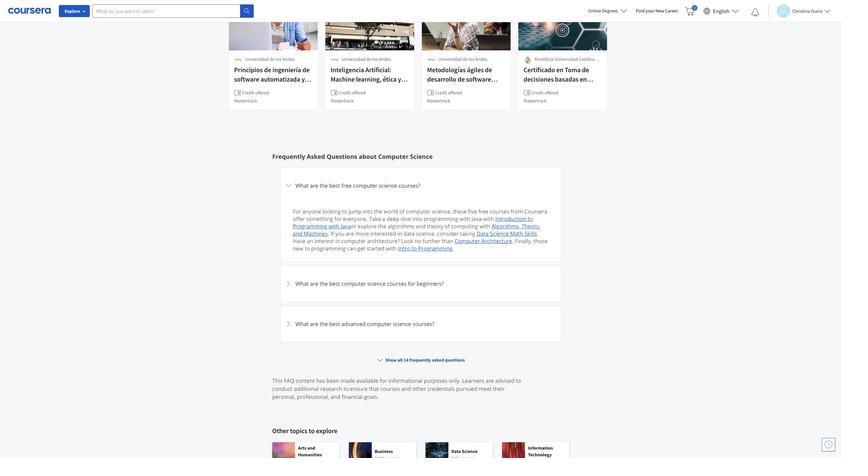 Task type: describe. For each thing, give the bounding box(es) containing it.
. finally, those new to programming can get started with
[[293, 238, 548, 253]]

frequently
[[410, 358, 431, 364]]

been
[[327, 378, 339, 385]]

are for computer
[[310, 281, 318, 288]]

machines
[[304, 230, 328, 238]]

the for free
[[320, 182, 328, 190]]

available
[[356, 378, 379, 385]]

computer inside 'list item'
[[342, 281, 366, 288]]

research
[[321, 386, 342, 393]]

or explore the algorithms and theory of computing with
[[351, 223, 492, 230]]

of inside for anyone looking to jump into the world of computer science, these five free courses from coursera offer something for everyone. take a deep dive into programming with java with
[[400, 208, 405, 216]]

to inside for anyone looking to jump into the world of computer science, these five free courses from coursera offer something for everyone. take a deep dive into programming with java with
[[342, 208, 347, 216]]

mastertrack® for principios de ingeniería de software automatizada y ágil certificado mastertrack®
[[234, 94, 272, 102]]

andes for artificial:
[[379, 56, 391, 62]]

offered for datos
[[545, 90, 559, 96]]

this
[[272, 378, 283, 385]]

universidad de los andes for de
[[245, 56, 295, 62]]

science inside what are the best  computer science courses for beginners? dropdown button
[[368, 281, 386, 288]]

offered for ágil
[[255, 90, 269, 96]]

14
[[404, 358, 409, 364]]

chevron right image
[[285, 182, 293, 190]]

business link
[[349, 443, 416, 459]]

online degrees
[[588, 8, 618, 14]]

pursued
[[457, 386, 478, 393]]

credit for datos
[[532, 90, 544, 96]]

to inside . finally, those new to programming can get started with
[[305, 245, 310, 253]]

interest
[[315, 238, 334, 245]]

christina
[[793, 8, 810, 14]]

de inside 'pontificia universidad católica de chile'
[[596, 56, 601, 62]]

and inside arts and humanities
[[308, 446, 315, 452]]

1 horizontal spatial into
[[413, 216, 422, 223]]

ingeniería
[[273, 66, 301, 74]]

de up the artificial:
[[366, 56, 371, 62]]

certificado for desarrollo
[[465, 84, 497, 93]]

data science math skills link
[[477, 230, 537, 238]]

católica
[[579, 56, 595, 62]]

arts and humanities
[[298, 446, 322, 458]]

courses inside dropdown button
[[387, 281, 407, 288]]

0 vertical spatial science
[[410, 153, 433, 161]]

skills
[[525, 230, 537, 238]]

inteligencia artificial: machine learning, ética y nuevas tendencias
[[331, 66, 401, 93]]

courses? for what are the best free  computer science courses?
[[399, 182, 421, 190]]

has
[[316, 378, 325, 385]]

further
[[423, 238, 441, 245]]

coursera image
[[8, 5, 51, 16]]

english button
[[701, 0, 742, 22]]

these
[[453, 208, 467, 216]]

made
[[341, 378, 355, 385]]

java inside for anyone looking to jump into the world of computer science, these five free courses from coursera offer something for everyone. take a deep dive into programming with java with
[[472, 216, 482, 223]]

best for computer
[[329, 281, 340, 288]]

the for advanced
[[320, 321, 328, 328]]

chile
[[535, 63, 545, 69]]

computing
[[451, 223, 478, 230]]

help center image
[[825, 441, 833, 449]]

what for what are the best  computer science courses for beginners?
[[296, 281, 309, 288]]

intro
[[398, 245, 410, 253]]

world
[[384, 208, 398, 216]]

best for advanced
[[329, 321, 340, 328]]

programming for .
[[418, 245, 453, 253]]

. for . have an interest in computer architecture? look no further than
[[537, 230, 539, 238]]

questions
[[327, 153, 357, 161]]

deep
[[387, 216, 399, 223]]

courses? for what are the best advanced  computer science courses?
[[413, 321, 435, 328]]

advised
[[496, 378, 515, 385]]

information technology link
[[503, 443, 570, 459]]

universidad de los andes for ágiles
[[438, 56, 488, 62]]

what are the best  computer science courses for beginners? button
[[285, 270, 558, 298]]

more
[[356, 230, 369, 238]]

free inside for anyone looking to jump into the world of computer science, these five free courses from coursera offer something for everyone. take a deep dive into programming with java with
[[479, 208, 489, 216]]

all
[[398, 358, 403, 364]]

basadas
[[555, 75, 579, 83]]

machine
[[331, 75, 355, 83]]

their
[[493, 386, 505, 393]]

best for free
[[329, 182, 340, 190]]

ensure
[[350, 386, 368, 393]]

. down consider
[[453, 245, 454, 253]]

1 horizontal spatial in
[[398, 230, 402, 238]]

programming inside for anyone looking to jump into the world of computer science, these five free courses from coursera offer something for everyone. take a deep dive into programming with java with
[[424, 216, 458, 223]]

learners
[[462, 378, 485, 385]]

career
[[666, 8, 679, 14]]

mastertrack® for metodologías ágiles de desarrollo de software programa de  certificado mastertrack®
[[427, 94, 465, 102]]

free inside what are the best free  computer science courses? dropdown button
[[342, 182, 352, 190]]

an
[[307, 238, 313, 245]]

mastertrack for inteligencia artificial: machine learning, ética y nuevas tendencias
[[331, 98, 354, 104]]

credit offered for ágil
[[242, 90, 269, 96]]

desarrollo
[[427, 75, 457, 83]]

science, inside for anyone looking to jump into the world of computer science, these five free courses from coursera offer something for everyone. take a deep dive into programming with java with
[[432, 208, 452, 216]]

toma
[[565, 66, 581, 74]]

business
[[375, 449, 393, 455]]

mastertrack for principios de ingeniería de software automatizada y ágil certificado mastertrack®
[[234, 98, 257, 104]]

0 horizontal spatial explore
[[316, 427, 338, 436]]

new
[[656, 8, 665, 14]]

universidad de los andes image for principios de ingeniería de software automatizada y ágil certificado mastertrack®
[[234, 56, 243, 64]]

financial
[[342, 394, 363, 401]]

explore button
[[59, 5, 90, 17]]

computer for in
[[341, 238, 366, 245]]

frequently
[[272, 153, 305, 161]]

certificado en toma de decisiones basadas en datos mastertrack® certificate
[[524, 66, 589, 102]]

java inside introduction to programming with java
[[341, 223, 351, 230]]

credit for ágil
[[242, 90, 254, 96]]

offered for tendencias
[[352, 90, 366, 96]]

are inside "this faq content has been made available for informational purposes only. learners are advised to conduct additional research to ensure that courses and other credentials pursued meet their personal, professional, and financial goals."
[[486, 378, 494, 385]]

universidad inside 'pontificia universidad católica de chile'
[[555, 56, 578, 62]]

theory
[[427, 223, 444, 230]]

credit for tendencias
[[339, 90, 351, 96]]

asked
[[307, 153, 325, 161]]

universidad de los andes image for inteligencia artificial: machine learning, ética y nuevas tendencias
[[331, 56, 339, 64]]

show all 14 frequently asked questions
[[386, 358, 465, 364]]

get
[[358, 245, 365, 253]]

christina overa button
[[769, 4, 830, 18]]

new
[[293, 245, 303, 253]]

this faq content has been made available for informational purposes only. learners are advised to conduct additional research to ensure that courses and other credentials pursued meet their personal, professional, and financial goals.
[[272, 378, 521, 401]]

taking
[[460, 230, 476, 238]]

if
[[331, 230, 334, 238]]

a
[[382, 216, 385, 223]]

online degrees button
[[583, 3, 633, 18]]

science for advanced
[[393, 321, 412, 328]]

1 vertical spatial science,
[[416, 230, 436, 238]]

for for courses
[[408, 281, 416, 288]]

credit for de
[[435, 90, 447, 96]]

to right intro
[[412, 245, 417, 253]]

mastertrack for metodologías ágiles de desarrollo de software programa de  certificado mastertrack®
[[427, 98, 450, 104]]

ética
[[383, 75, 397, 83]]

ágil
[[234, 84, 245, 93]]

principios
[[234, 66, 263, 74]]

professional,
[[297, 394, 329, 401]]

asked
[[432, 358, 444, 364]]

de down metodologías
[[458, 75, 465, 83]]

computer architecture link
[[455, 238, 512, 245]]

universidad de los andes for artificial:
[[342, 56, 391, 62]]

to inside introduction to programming with java
[[528, 216, 533, 223]]

to down made
[[344, 386, 349, 393]]

algorithms
[[388, 223, 415, 230]]

for inside for anyone looking to jump into the world of computer science, these five free courses from coursera offer something for everyone. take a deep dive into programming with java with
[[335, 216, 342, 223]]

0 vertical spatial en
[[557, 66, 564, 74]]

shopping cart: 1 item image
[[685, 5, 698, 16]]

andes for de
[[283, 56, 295, 62]]

other
[[272, 427, 289, 436]]

in inside the . have an interest in computer architecture? look no further than
[[335, 238, 340, 245]]

de right programa
[[457, 84, 464, 93]]

chevron right image for what are the best advanced  computer science courses?
[[285, 321, 293, 329]]

about
[[359, 153, 377, 161]]

computer for free
[[353, 182, 378, 190]]

pontificia universidad católica de chile image
[[524, 56, 532, 64]]

the for and
[[378, 223, 387, 230]]

automatizada
[[261, 75, 300, 83]]

purposes
[[424, 378, 448, 385]]

what for what are the best free  computer science courses?
[[296, 182, 309, 190]]

andes for ágiles
[[476, 56, 488, 62]]

programming inside . finally, those new to programming can get started with
[[311, 245, 346, 253]]

from
[[511, 208, 523, 216]]

coursera
[[525, 208, 548, 216]]



Task type: locate. For each thing, give the bounding box(es) containing it.
are for free
[[310, 182, 318, 190]]

chevron right image inside what are the best advanced  computer science courses? dropdown button
[[285, 321, 293, 329]]

1 horizontal spatial andes
[[379, 56, 391, 62]]

0 vertical spatial what
[[296, 182, 309, 190]]

2 vertical spatial chevron right image
[[285, 442, 293, 450]]

1 credit from the left
[[242, 90, 254, 96]]

what inside 'list item'
[[296, 281, 309, 288]]

0 horizontal spatial into
[[363, 208, 373, 216]]

1 vertical spatial programming
[[311, 245, 346, 253]]

the for computer
[[320, 281, 328, 288]]

advanced
[[342, 321, 366, 328]]

0 horizontal spatial java
[[341, 223, 351, 230]]

0 horizontal spatial programming
[[293, 223, 327, 230]]

. inside the . have an interest in computer architecture? look no further than
[[537, 230, 539, 238]]

1 credit offered from the left
[[242, 90, 269, 96]]

tendencias
[[352, 84, 384, 93]]

1 horizontal spatial data
[[477, 230, 489, 238]]

0 vertical spatial data
[[477, 230, 489, 238]]

. if you are more interested in data science, consider taking data science math skills
[[328, 230, 537, 238]]

programming for with
[[293, 223, 327, 230]]

certificado for de
[[246, 84, 278, 93]]

de right ingeniería
[[303, 66, 310, 74]]

mastertrack® down basadas
[[541, 84, 579, 93]]

mastertrack down ágil
[[234, 98, 257, 104]]

courses up algorithms, on the right
[[490, 208, 510, 216]]

offered down decisiones
[[545, 90, 559, 96]]

mastertrack® down ágil
[[234, 94, 272, 102]]

mastertrack down nuevas
[[331, 98, 354, 104]]

with up computer architecture
[[480, 223, 491, 230]]

best inside what are the best advanced  computer science courses? dropdown button
[[329, 321, 340, 328]]

mastertrack® down programa
[[427, 94, 465, 102]]

in right "if"
[[335, 238, 340, 245]]

universidad for inteligencia
[[342, 56, 366, 62]]

2 vertical spatial for
[[380, 378, 387, 385]]

credentials
[[428, 386, 455, 393]]

goals.
[[364, 394, 379, 401]]

1 vertical spatial science
[[368, 281, 386, 288]]

arts and humanities link
[[272, 443, 340, 459]]

de up ingeniería
[[270, 56, 275, 62]]

five
[[468, 208, 477, 216]]

the inside what are the best  computer science courses for beginners? dropdown button
[[320, 281, 328, 288]]

science inside list
[[462, 449, 478, 455]]

1 horizontal spatial of
[[445, 223, 450, 230]]

universidad for metodologías
[[438, 56, 462, 62]]

2 offered from the left
[[352, 90, 366, 96]]

certificado down ágiles
[[465, 84, 497, 93]]

best
[[329, 182, 340, 190], [329, 281, 340, 288], [329, 321, 340, 328]]

mastertrack down datos
[[524, 98, 547, 104]]

what
[[296, 182, 309, 190], [296, 281, 309, 288], [296, 321, 309, 328]]

chevron right image for what are the best  computer science courses for beginners?
[[285, 280, 293, 288]]

what are the best  computer science courses for beginners? list item
[[281, 266, 562, 303]]

computer for advanced
[[367, 321, 392, 328]]

show notifications image
[[752, 8, 760, 16]]

mastertrack down programa
[[427, 98, 450, 104]]

to left jump
[[342, 208, 347, 216]]

0 horizontal spatial los
[[276, 56, 282, 62]]

1 horizontal spatial certificado
[[465, 84, 497, 93]]

. inside . finally, those new to programming can get started with
[[512, 238, 514, 245]]

pontificia
[[535, 56, 554, 62]]

mastertrack
[[234, 98, 257, 104], [331, 98, 354, 104], [427, 98, 450, 104], [524, 98, 547, 104]]

universidad for principios
[[245, 56, 269, 62]]

mastertrack® inside principios de ingeniería de software automatizada y ágil certificado mastertrack®
[[234, 94, 272, 102]]

1 universidad de los andes from the left
[[245, 56, 295, 62]]

universidad de los andes image up the inteligencia
[[331, 56, 339, 64]]

find your new career link
[[633, 7, 682, 15]]

y right automatizada
[[302, 75, 305, 83]]

de right ágiles
[[485, 66, 492, 74]]

software down principios
[[234, 75, 259, 83]]

2 andes from the left
[[379, 56, 391, 62]]

1 chevron right image from the top
[[285, 280, 293, 288]]

for
[[335, 216, 342, 223], [408, 281, 416, 288], [380, 378, 387, 385]]

computer inside list item
[[455, 238, 480, 245]]

certificado
[[524, 66, 555, 74], [246, 84, 278, 93], [465, 84, 497, 93]]

universidad up toma
[[555, 56, 578, 62]]

free right the five
[[479, 208, 489, 216]]

1 vertical spatial programming
[[418, 245, 453, 253]]

2 best from the top
[[329, 281, 340, 288]]

3 andes from the left
[[476, 56, 488, 62]]

universidad de los andes image
[[427, 56, 436, 64]]

content
[[296, 378, 315, 385]]

0 horizontal spatial in
[[335, 238, 340, 245]]

4 credit offered from the left
[[532, 90, 559, 96]]

architecture?
[[367, 238, 400, 245]]

1 horizontal spatial free
[[479, 208, 489, 216]]

mastertrack® inside certificado en toma de decisiones basadas en datos mastertrack® certificate
[[541, 84, 579, 93]]

1 horizontal spatial java
[[472, 216, 482, 223]]

0 horizontal spatial computer
[[378, 153, 409, 161]]

credit offered for tendencias
[[339, 90, 366, 96]]

1 horizontal spatial programming
[[424, 216, 458, 223]]

de up automatizada
[[264, 66, 271, 74]]

mastertrack®
[[541, 84, 579, 93], [234, 94, 272, 102], [427, 94, 465, 102]]

are for advanced
[[310, 321, 318, 328]]

certificado inside metodologías ágiles de desarrollo de software programa de  certificado mastertrack®
[[465, 84, 497, 93]]

science inside what are the best advanced  computer science courses? dropdown button
[[393, 321, 412, 328]]

of right theory
[[445, 223, 450, 230]]

. for . if you are more interested in data science, consider taking data science math skills
[[328, 230, 329, 238]]

y inside inteligencia artificial: machine learning, ética y nuevas tendencias
[[398, 75, 401, 83]]

de down católica
[[582, 66, 589, 74]]

data science
[[452, 449, 478, 455]]

0 horizontal spatial free
[[342, 182, 352, 190]]

2 vertical spatial best
[[329, 321, 340, 328]]

other
[[413, 386, 426, 393]]

1 vertical spatial courses?
[[413, 321, 435, 328]]

computer right 'about'
[[378, 153, 409, 161]]

. right finally,
[[537, 230, 539, 238]]

y inside principios de ingeniería de software automatizada y ágil certificado mastertrack®
[[302, 75, 305, 83]]

universidad de los andes up ingeniería
[[245, 56, 295, 62]]

programming down ". if you are more interested in data science, consider taking data science math skills"
[[418, 245, 453, 253]]

0 horizontal spatial universidad de los andes
[[245, 56, 295, 62]]

explore right or on the left
[[358, 223, 377, 230]]

jump
[[349, 208, 362, 216]]

are
[[310, 182, 318, 190], [346, 230, 354, 238], [310, 281, 318, 288], [310, 321, 318, 328], [486, 378, 494, 385]]

.
[[328, 230, 329, 238], [537, 230, 539, 238], [512, 238, 514, 245], [453, 245, 454, 253]]

None search field
[[92, 4, 254, 18]]

to right "topics" at the bottom left of the page
[[309, 427, 315, 436]]

certificado down automatizada
[[246, 84, 278, 93]]

of
[[400, 208, 405, 216], [445, 223, 450, 230]]

universidad up principios
[[245, 56, 269, 62]]

data
[[404, 230, 415, 238]]

1 horizontal spatial y
[[398, 75, 401, 83]]

2 y from the left
[[398, 75, 401, 83]]

courses? inside list item
[[413, 321, 435, 328]]

4 offered from the left
[[545, 90, 559, 96]]

credit offered for datos
[[532, 90, 559, 96]]

0 horizontal spatial mastertrack®
[[234, 94, 272, 102]]

look
[[401, 238, 414, 245]]

programming up consider
[[424, 216, 458, 223]]

universidad de los andes up ágiles
[[438, 56, 488, 62]]

certificado inside principios de ingeniería de software automatizada y ágil certificado mastertrack®
[[246, 84, 278, 93]]

courses?
[[399, 182, 421, 190], [413, 321, 435, 328]]

offered down learning,
[[352, 90, 366, 96]]

1 list item from the top
[[281, 168, 562, 266]]

1 horizontal spatial for
[[380, 378, 387, 385]]

overa
[[811, 8, 823, 14]]

the inside what are the best free  computer science courses? dropdown button
[[320, 182, 328, 190]]

courses inside for anyone looking to jump into the world of computer science, these five free courses from coursera offer something for everyone. take a deep dive into programming with java with
[[490, 208, 510, 216]]

courses left beginners?
[[387, 281, 407, 288]]

en
[[557, 66, 564, 74], [580, 75, 587, 83]]

0 horizontal spatial certificado
[[246, 84, 278, 93]]

. left "if"
[[328, 230, 329, 238]]

algorithms,
[[492, 223, 521, 230]]

1 software from the left
[[234, 75, 259, 83]]

2 vertical spatial courses
[[381, 386, 400, 393]]

for inside "this faq content has been made available for informational purposes only. learners are advised to conduct additional research to ensure that courses and other credentials pursued meet their personal, professional, and financial goals."
[[380, 378, 387, 385]]

andes up ágiles
[[476, 56, 488, 62]]

and inside algorithms, theory, and machines
[[293, 230, 303, 238]]

science inside what are the best free  computer science courses? dropdown button
[[379, 182, 397, 190]]

free
[[342, 182, 352, 190], [479, 208, 489, 216]]

1 vertical spatial free
[[479, 208, 489, 216]]

2 horizontal spatial mastertrack®
[[541, 84, 579, 93]]

courses inside "this faq content has been made available for informational purposes only. learners are advised to conduct additional research to ensure that courses and other credentials pursued meet their personal, professional, and financial goals."
[[381, 386, 400, 393]]

3 offered from the left
[[448, 90, 462, 96]]

3 universidad from the left
[[438, 56, 462, 62]]

0 vertical spatial science,
[[432, 208, 452, 216]]

algorithms, theory, and machines
[[293, 223, 541, 238]]

andes up the artificial:
[[379, 56, 391, 62]]

online
[[588, 8, 601, 14]]

. left finally,
[[512, 238, 514, 245]]

introduction to programming with java
[[293, 216, 533, 230]]

0 vertical spatial programming
[[293, 223, 327, 230]]

0 vertical spatial of
[[400, 208, 405, 216]]

finally,
[[515, 238, 532, 245]]

2 universidad de los andes image from the left
[[331, 56, 339, 64]]

1 vertical spatial for
[[408, 281, 416, 288]]

those
[[534, 238, 548, 245]]

metodologías ágiles de desarrollo de software programa de  certificado mastertrack®
[[427, 66, 497, 102]]

2 mastertrack from the left
[[331, 98, 354, 104]]

collapsed list
[[281, 168, 562, 459]]

1 horizontal spatial mastertrack®
[[427, 94, 465, 102]]

2 horizontal spatial universidad de los andes
[[438, 56, 488, 62]]

0 horizontal spatial andes
[[283, 56, 295, 62]]

4 credit from the left
[[532, 90, 544, 96]]

to right advised
[[516, 378, 521, 385]]

0 horizontal spatial for
[[335, 216, 342, 223]]

3 mastertrack from the left
[[427, 98, 450, 104]]

1 horizontal spatial science
[[462, 449, 478, 455]]

0 vertical spatial programming
[[424, 216, 458, 223]]

3 credit offered from the left
[[435, 90, 462, 96]]

offered down desarrollo
[[448, 90, 462, 96]]

inteligencia
[[331, 66, 364, 74]]

ágiles
[[467, 66, 484, 74]]

3 credit from the left
[[435, 90, 447, 96]]

2 chevron right image from the top
[[285, 321, 293, 329]]

y
[[302, 75, 305, 83], [398, 75, 401, 83]]

3 list item from the top
[[281, 387, 562, 424]]

what for what are the best advanced  computer science courses?
[[296, 321, 309, 328]]

1 vertical spatial science
[[490, 230, 509, 238]]

to right new
[[305, 245, 310, 253]]

2 los from the left
[[372, 56, 378, 62]]

los for de
[[276, 56, 282, 62]]

1 vertical spatial en
[[580, 75, 587, 83]]

3 chevron right image from the top
[[285, 442, 293, 450]]

2 list item from the top
[[281, 346, 562, 383]]

0 vertical spatial computer
[[378, 153, 409, 161]]

0 horizontal spatial en
[[557, 66, 564, 74]]

2 universidad de los andes from the left
[[342, 56, 391, 62]]

for up you
[[335, 216, 342, 223]]

chevron right image inside what are the best  computer science courses for beginners? dropdown button
[[285, 280, 293, 288]]

with inside . finally, those new to programming can get started with
[[386, 245, 397, 253]]

computer down computing
[[455, 238, 480, 245]]

software down ágiles
[[466, 75, 491, 83]]

0 vertical spatial explore
[[358, 223, 377, 230]]

2 vertical spatial science
[[393, 321, 412, 328]]

universidad up metodologías
[[438, 56, 462, 62]]

the inside what are the best advanced  computer science courses? dropdown button
[[320, 321, 328, 328]]

y right ética
[[398, 75, 401, 83]]

2 software from the left
[[466, 75, 491, 83]]

are inside list item
[[310, 321, 318, 328]]

credit down principios
[[242, 90, 254, 96]]

4 universidad from the left
[[555, 56, 578, 62]]

los up the artificial:
[[372, 56, 378, 62]]

1 universidad from the left
[[245, 56, 269, 62]]

intro to programming .
[[398, 245, 454, 253]]

0 horizontal spatial software
[[234, 75, 259, 83]]

metodologías
[[427, 66, 466, 74]]

explore
[[65, 8, 80, 14]]

2 horizontal spatial for
[[408, 281, 416, 288]]

show all 14 frequently asked questions button
[[375, 355, 468, 367]]

2 horizontal spatial science
[[490, 230, 509, 238]]

questions
[[445, 358, 465, 364]]

courses
[[490, 208, 510, 216], [387, 281, 407, 288], [381, 386, 400, 393]]

for
[[293, 208, 301, 216]]

de inside certificado en toma de decisiones basadas en datos mastertrack® certificate
[[582, 66, 589, 74]]

with inside introduction to programming with java
[[329, 223, 340, 230]]

los for artificial:
[[372, 56, 378, 62]]

0 vertical spatial chevron right image
[[285, 280, 293, 288]]

data inside list item
[[477, 230, 489, 238]]

introduction to programming with java link
[[293, 216, 533, 230]]

for left beginners?
[[408, 281, 416, 288]]

2 vertical spatial what
[[296, 321, 309, 328]]

what are the best free  computer science courses? button
[[285, 172, 558, 200]]

en down toma
[[580, 75, 587, 83]]

andes up ingeniería
[[283, 56, 295, 62]]

what are the best advanced  computer science courses? list item
[[281, 306, 562, 343]]

list containing arts and humanities
[[272, 443, 570, 459]]

list item containing what are the best free  computer science courses?
[[281, 168, 562, 266]]

2 horizontal spatial andes
[[476, 56, 488, 62]]

for for available
[[380, 378, 387, 385]]

certificado inside certificado en toma de decisiones basadas en datos mastertrack® certificate
[[524, 66, 555, 74]]

0 horizontal spatial universidad de los andes image
[[234, 56, 243, 64]]

3 universidad de los andes from the left
[[438, 56, 488, 62]]

credit offered for de
[[435, 90, 462, 96]]

programming
[[424, 216, 458, 223], [311, 245, 346, 253]]

certificado up decisiones
[[524, 66, 555, 74]]

universidad de los andes image up principios
[[234, 56, 243, 64]]

programming
[[293, 223, 327, 230], [418, 245, 453, 253]]

credit down desarrollo
[[435, 90, 447, 96]]

find your new career
[[636, 8, 679, 14]]

credit offered down principios
[[242, 90, 269, 96]]

learning,
[[356, 75, 382, 83]]

4 mastertrack from the left
[[524, 98, 547, 104]]

offered for de
[[448, 90, 462, 96]]

1 vertical spatial what
[[296, 281, 309, 288]]

into
[[363, 208, 373, 216], [413, 216, 422, 223]]

credit offered down desarrollo
[[435, 90, 462, 96]]

de up ágiles
[[463, 56, 468, 62]]

science for free
[[379, 182, 397, 190]]

2 credit offered from the left
[[339, 90, 366, 96]]

programming up an in the left of the page
[[293, 223, 327, 230]]

chevron right image
[[285, 280, 293, 288], [285, 321, 293, 329], [285, 442, 293, 450]]

java
[[472, 216, 482, 223], [341, 223, 351, 230]]

dive
[[401, 216, 411, 223]]

of right world
[[400, 208, 405, 216]]

in left data
[[398, 230, 402, 238]]

with down looking
[[329, 223, 340, 230]]

algorithms, theory, and machines link
[[293, 223, 541, 238]]

for right available
[[380, 378, 387, 385]]

list item
[[281, 168, 562, 266], [281, 346, 562, 383], [281, 387, 562, 424], [281, 427, 562, 459]]

can
[[347, 245, 356, 253]]

2 vertical spatial science
[[462, 449, 478, 455]]

credit down decisiones
[[532, 90, 544, 96]]

0 vertical spatial for
[[335, 216, 342, 223]]

list
[[272, 443, 570, 459]]

1 mastertrack from the left
[[234, 98, 257, 104]]

christina overa
[[793, 8, 823, 14]]

have
[[293, 238, 306, 245]]

faq
[[284, 378, 294, 385]]

3 what from the top
[[296, 321, 309, 328]]

de right católica
[[596, 56, 601, 62]]

what are the best free  computer science courses?
[[296, 182, 421, 190]]

1 horizontal spatial en
[[580, 75, 587, 83]]

universidad
[[245, 56, 269, 62], [342, 56, 366, 62], [438, 56, 462, 62], [555, 56, 578, 62]]

0 horizontal spatial data
[[452, 449, 461, 455]]

0 vertical spatial free
[[342, 182, 352, 190]]

0 vertical spatial best
[[329, 182, 340, 190]]

los for ágiles
[[469, 56, 475, 62]]

0 horizontal spatial y
[[302, 75, 305, 83]]

los up ágiles
[[469, 56, 475, 62]]

credit down machine
[[339, 90, 351, 96]]

0 horizontal spatial programming
[[311, 245, 346, 253]]

2 credit from the left
[[339, 90, 351, 96]]

1 vertical spatial chevron right image
[[285, 321, 293, 329]]

1 vertical spatial data
[[452, 449, 461, 455]]

for anyone looking to jump into the world of computer science, these five free courses from coursera offer something for everyone. take a deep dive into programming with java with
[[293, 208, 548, 223]]

meet
[[479, 386, 492, 393]]

2 universidad from the left
[[342, 56, 366, 62]]

0 horizontal spatial science
[[410, 153, 433, 161]]

find
[[636, 8, 645, 14]]

best inside what are the best free  computer science courses? dropdown button
[[329, 182, 340, 190]]

1 universidad de los andes image from the left
[[234, 56, 243, 64]]

mastertrack® inside metodologías ágiles de desarrollo de software programa de  certificado mastertrack®
[[427, 94, 465, 102]]

1 horizontal spatial explore
[[358, 223, 377, 230]]

with right the five
[[483, 216, 494, 223]]

science inside list item
[[490, 230, 509, 238]]

1 y from the left
[[302, 75, 305, 83]]

computer architecture
[[455, 238, 512, 245]]

software inside principios de ingeniería de software automatizada y ágil certificado mastertrack®
[[234, 75, 259, 83]]

universidad de los andes up the artificial:
[[342, 56, 391, 62]]

computer inside for anyone looking to jump into the world of computer science, these five free courses from coursera offer something for everyone. take a deep dive into programming with java with
[[406, 208, 431, 216]]

. have an interest in computer architecture? look no further than
[[293, 230, 539, 245]]

best inside what are the best  computer science courses for beginners? dropdown button
[[329, 281, 340, 288]]

credit offered down decisiones
[[532, 90, 559, 96]]

chevron right image inside list item
[[285, 442, 293, 450]]

1 horizontal spatial software
[[466, 75, 491, 83]]

mastertrack for certificado en toma de decisiones basadas en datos mastertrack® certificate
[[524, 98, 547, 104]]

1 vertical spatial best
[[329, 281, 340, 288]]

are inside 'list item'
[[310, 281, 318, 288]]

anyone
[[303, 208, 321, 216]]

explore up arts and humanities
[[316, 427, 338, 436]]

0 horizontal spatial of
[[400, 208, 405, 216]]

with left intro
[[386, 245, 397, 253]]

1 horizontal spatial programming
[[418, 245, 453, 253]]

en up basadas
[[557, 66, 564, 74]]

with
[[460, 216, 471, 223], [483, 216, 494, 223], [329, 223, 340, 230], [480, 223, 491, 230], [386, 245, 397, 253]]

4 list item from the top
[[281, 427, 562, 459]]

1 andes from the left
[[283, 56, 295, 62]]

universidad de los andes image
[[234, 56, 243, 64], [331, 56, 339, 64]]

What do you want to learn? text field
[[92, 4, 240, 18]]

credit offered down machine
[[339, 90, 366, 96]]

courses right that
[[381, 386, 400, 393]]

data science link
[[426, 443, 493, 459]]

1 horizontal spatial universidad de los andes
[[342, 56, 391, 62]]

computer inside the . have an interest in computer architecture? look no further than
[[341, 238, 366, 245]]

information technology
[[528, 446, 553, 458]]

informational
[[389, 378, 423, 385]]

universidad up the inteligencia
[[342, 56, 366, 62]]

1 best from the top
[[329, 182, 340, 190]]

0 vertical spatial science
[[379, 182, 397, 190]]

offered down automatizada
[[255, 90, 269, 96]]

beginners?
[[417, 281, 444, 288]]

0 vertical spatial courses
[[490, 208, 510, 216]]

1 los from the left
[[276, 56, 282, 62]]

pontificia universidad católica de chile
[[535, 56, 601, 69]]

for inside dropdown button
[[408, 281, 416, 288]]

2 horizontal spatial certificado
[[524, 66, 555, 74]]

1 horizontal spatial computer
[[455, 238, 480, 245]]

3 los from the left
[[469, 56, 475, 62]]

to up skills
[[528, 216, 533, 223]]

software inside metodologías ágiles de desarrollo de software programa de  certificado mastertrack®
[[466, 75, 491, 83]]

the inside for anyone looking to jump into the world of computer science, these five free courses from coursera offer something for everyone. take a deep dive into programming with java with
[[374, 208, 383, 216]]

los up ingeniería
[[276, 56, 282, 62]]

free up jump
[[342, 182, 352, 190]]

1 horizontal spatial universidad de los andes image
[[331, 56, 339, 64]]

with up the "taking"
[[460, 216, 471, 223]]

1 vertical spatial explore
[[316, 427, 338, 436]]

credit offered
[[242, 90, 269, 96], [339, 90, 366, 96], [435, 90, 462, 96], [532, 90, 559, 96]]

2 what from the top
[[296, 281, 309, 288]]

1 vertical spatial computer
[[455, 238, 480, 245]]

explore inside list item
[[358, 223, 377, 230]]

2 horizontal spatial los
[[469, 56, 475, 62]]

0 vertical spatial courses?
[[399, 182, 421, 190]]

1 offered from the left
[[255, 90, 269, 96]]

. for . finally, those new to programming can get started with
[[512, 238, 514, 245]]

1 vertical spatial courses
[[387, 281, 407, 288]]

everyone.
[[343, 216, 368, 223]]

programming down "if"
[[311, 245, 346, 253]]

1 horizontal spatial los
[[372, 56, 378, 62]]

intro to programming link
[[398, 245, 453, 253]]

java right "if"
[[341, 223, 351, 230]]

programming inside introduction to programming with java
[[293, 223, 327, 230]]

3 best from the top
[[329, 321, 340, 328]]

java up the "taking"
[[472, 216, 482, 223]]

what are the best advanced  computer science courses?
[[296, 321, 435, 328]]

1 what from the top
[[296, 182, 309, 190]]

1 vertical spatial of
[[445, 223, 450, 230]]



Task type: vqa. For each thing, say whether or not it's contained in the screenshot.
WHAT related to What are the best  computer science courses for beginners?
yes



